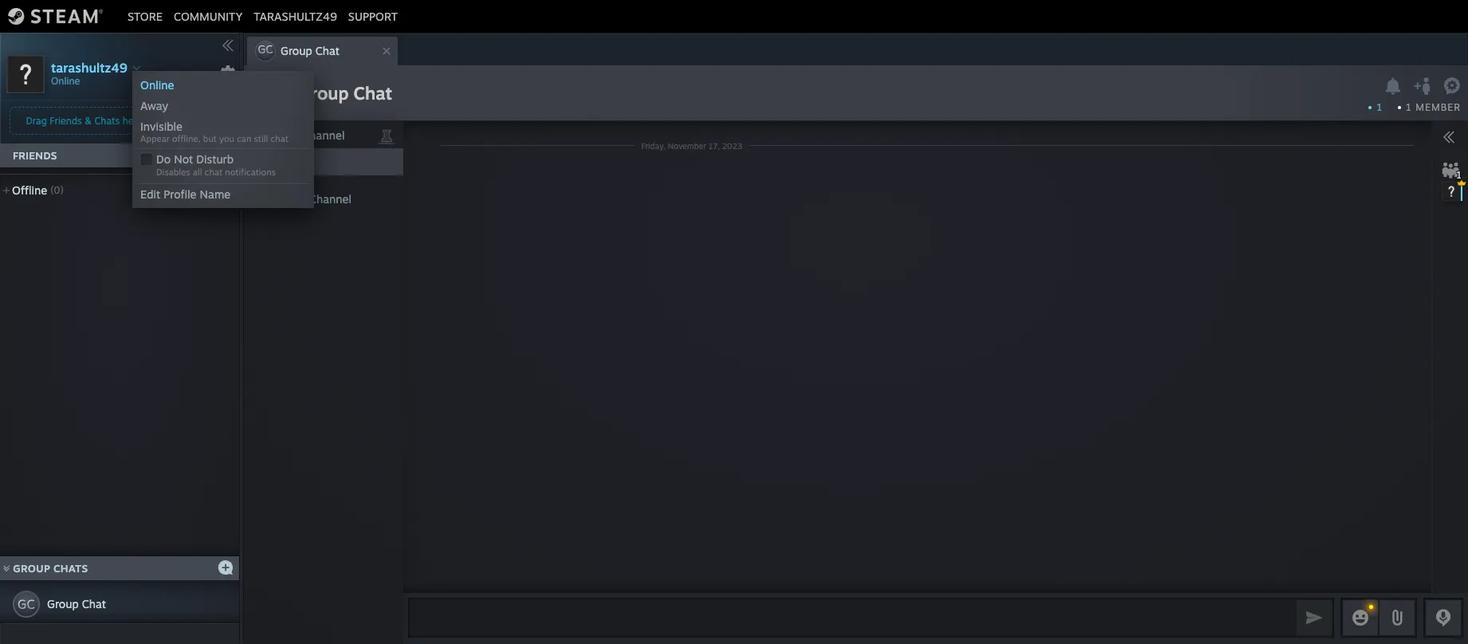 Task type: describe. For each thing, give the bounding box(es) containing it.
1 member
[[1406, 101, 1461, 113]]

voice
[[277, 192, 306, 206]]

group chats
[[13, 562, 88, 575]]

0 horizontal spatial tarashultz49
[[51, 59, 128, 75]]

here
[[122, 115, 142, 127]]

0 horizontal spatial chat
[[205, 167, 222, 178]]

can
[[237, 133, 251, 144]]

gc group chat
[[258, 42, 340, 57]]

close this tab image
[[379, 46, 395, 56]]

store link
[[122, 9, 168, 23]]

name
[[200, 187, 231, 201]]

disables all chat notifications
[[156, 167, 276, 178]]

add for add voice channel
[[254, 192, 274, 206]]

chat inside gc group chat
[[315, 44, 340, 57]]

add text channel
[[254, 128, 345, 142]]

tarashultz49 link
[[248, 9, 343, 23]]

0 horizontal spatial group chat
[[47, 597, 106, 611]]

1 vertical spatial gc
[[254, 80, 289, 112]]

community link
[[168, 9, 248, 23]]

manage notification settings image
[[1383, 77, 1403, 95]]

chat inside online away invisible appear offline, but you can still chat
[[271, 133, 288, 144]]

invite a friend to this group chat image
[[1413, 76, 1434, 96]]

17,
[[709, 141, 720, 150]]

still
[[254, 133, 268, 144]]

support
[[348, 9, 398, 23]]

online
[[140, 78, 174, 92]]

2 horizontal spatial chat
[[354, 82, 392, 104]]

0 horizontal spatial chats
[[53, 562, 88, 575]]

support link
[[343, 9, 403, 23]]

friday,
[[641, 141, 666, 150]]

gc inside gc group chat
[[258, 42, 273, 56]]

invisible
[[140, 120, 183, 133]]

channel for add text channel
[[302, 128, 345, 142]]

do
[[156, 152, 171, 166]]

disturb
[[196, 152, 234, 166]]

text
[[277, 128, 299, 142]]

channel for add voice channel
[[309, 192, 352, 206]]

1 for 1
[[1377, 101, 1382, 113]]

add a friend image
[[217, 146, 234, 163]]

do not disturb
[[156, 152, 234, 166]]

0 vertical spatial tarashultz49
[[254, 9, 337, 23]]

not
[[174, 152, 193, 166]]

manage group chat settings image
[[1444, 77, 1464, 98]]

offline
[[12, 183, 47, 197]]

collapse chats list image
[[0, 565, 18, 572]]



Task type: locate. For each thing, give the bounding box(es) containing it.
0 vertical spatial group chat
[[298, 82, 392, 104]]

add for add text channel
[[254, 128, 274, 142]]

&
[[85, 115, 92, 127]]

1 vertical spatial chats
[[53, 562, 88, 575]]

1 horizontal spatial chat
[[315, 44, 340, 57]]

0 horizontal spatial chat
[[82, 597, 106, 611]]

for
[[145, 115, 158, 127]]

1 horizontal spatial tarashultz49
[[254, 9, 337, 23]]

channel right text
[[302, 128, 345, 142]]

submit image
[[1304, 607, 1325, 628]]

1 vertical spatial channel
[[309, 192, 352, 206]]

chat right still
[[271, 133, 288, 144]]

0 vertical spatial add
[[254, 128, 274, 142]]

unpin channel list image
[[376, 124, 397, 145]]

group chat down close this tab image
[[298, 82, 392, 104]]

1 left 1 member
[[1377, 101, 1382, 113]]

add
[[254, 128, 274, 142], [254, 192, 274, 206]]

store
[[128, 9, 163, 23]]

all
[[193, 167, 202, 178]]

1 vertical spatial chat
[[354, 82, 392, 104]]

None text field
[[408, 598, 1293, 638]]

chat down group chats
[[82, 597, 106, 611]]

but
[[203, 133, 217, 144]]

1 left member
[[1406, 101, 1412, 113]]

chat down tarashultz49 link
[[315, 44, 340, 57]]

tarashultz49 up gc group chat
[[254, 9, 337, 23]]

disables
[[156, 167, 190, 178]]

friends left &
[[50, 115, 82, 127]]

2 1 from the left
[[1406, 101, 1412, 113]]

drag friends & chats here for easy access
[[26, 115, 213, 127]]

you
[[219, 133, 234, 144]]

2 vertical spatial gc
[[18, 596, 35, 612]]

send special image
[[1388, 608, 1407, 627]]

search my friends list image
[[193, 147, 207, 162]]

1 vertical spatial add
[[254, 192, 274, 206]]

2 vertical spatial chat
[[82, 597, 106, 611]]

offline,
[[172, 133, 201, 144]]

2 add from the top
[[254, 192, 274, 206]]

group inside gc group chat
[[281, 44, 312, 57]]

appear
[[140, 133, 170, 144]]

community
[[174, 9, 243, 23]]

1 horizontal spatial chat
[[271, 133, 288, 144]]

1 horizontal spatial group chat
[[298, 82, 392, 104]]

chats
[[94, 115, 120, 127], [53, 562, 88, 575]]

drag
[[26, 115, 47, 127]]

1 horizontal spatial chats
[[94, 115, 120, 127]]

add right can
[[254, 128, 274, 142]]

profile
[[164, 187, 197, 201]]

0 vertical spatial chats
[[94, 115, 120, 127]]

gc
[[258, 42, 273, 56], [254, 80, 289, 112], [18, 596, 35, 612]]

0 vertical spatial chat
[[271, 133, 288, 144]]

1 1 from the left
[[1377, 101, 1382, 113]]

group
[[281, 44, 312, 57], [298, 82, 349, 104], [13, 562, 50, 575], [47, 597, 79, 611]]

add voice channel
[[254, 192, 352, 206]]

0 vertical spatial chat
[[315, 44, 340, 57]]

gc down collapse chats list image on the left bottom
[[18, 596, 35, 612]]

easy
[[160, 115, 181, 127]]

1
[[1377, 101, 1382, 113], [1406, 101, 1412, 113]]

1 add from the top
[[254, 128, 274, 142]]

access
[[184, 115, 213, 127]]

gc up text
[[254, 80, 289, 112]]

group chat
[[298, 82, 392, 104], [47, 597, 106, 611]]

channel right voice
[[309, 192, 352, 206]]

online away invisible appear offline, but you can still chat
[[140, 78, 288, 144]]

edit profile name
[[140, 187, 231, 201]]

chat up unpin channel list image
[[354, 82, 392, 104]]

add left voice
[[254, 192, 274, 206]]

home
[[274, 154, 306, 167]]

create a group chat image
[[218, 559, 234, 575]]

chats right collapse chats list image on the left bottom
[[53, 562, 88, 575]]

1 vertical spatial tarashultz49
[[51, 59, 128, 75]]

0 vertical spatial friends
[[50, 115, 82, 127]]

tarashultz49
[[254, 9, 337, 23], [51, 59, 128, 75]]

gc down tarashultz49 link
[[258, 42, 273, 56]]

friends down 'drag'
[[13, 149, 57, 162]]

expand member list image
[[1443, 131, 1456, 143]]

friends
[[50, 115, 82, 127], [13, 149, 57, 162]]

1 vertical spatial friends
[[13, 149, 57, 162]]

away
[[140, 99, 168, 112]]

edit
[[140, 187, 160, 201]]

manage friends list settings image
[[220, 65, 236, 81]]

friday, november 17, 2023
[[641, 141, 742, 150]]

notifications
[[225, 167, 276, 178]]

chat down the 'disturb' at top left
[[205, 167, 222, 178]]

1 vertical spatial chat
[[205, 167, 222, 178]]

chats right &
[[94, 115, 120, 127]]

0 horizontal spatial 1
[[1377, 101, 1382, 113]]

2023
[[722, 141, 742, 150]]

channel
[[302, 128, 345, 142], [309, 192, 352, 206]]

1 horizontal spatial 1
[[1406, 101, 1412, 113]]

0 vertical spatial channel
[[302, 128, 345, 142]]

1 for 1 member
[[1406, 101, 1412, 113]]

chat
[[271, 133, 288, 144], [205, 167, 222, 178]]

tarashultz49 up &
[[51, 59, 128, 75]]

0 vertical spatial gc
[[258, 42, 273, 56]]

1 vertical spatial group chat
[[47, 597, 106, 611]]

november
[[668, 141, 706, 150]]

chat
[[315, 44, 340, 57], [354, 82, 392, 104], [82, 597, 106, 611]]

member
[[1416, 101, 1461, 113]]

group chat down group chats
[[47, 597, 106, 611]]



